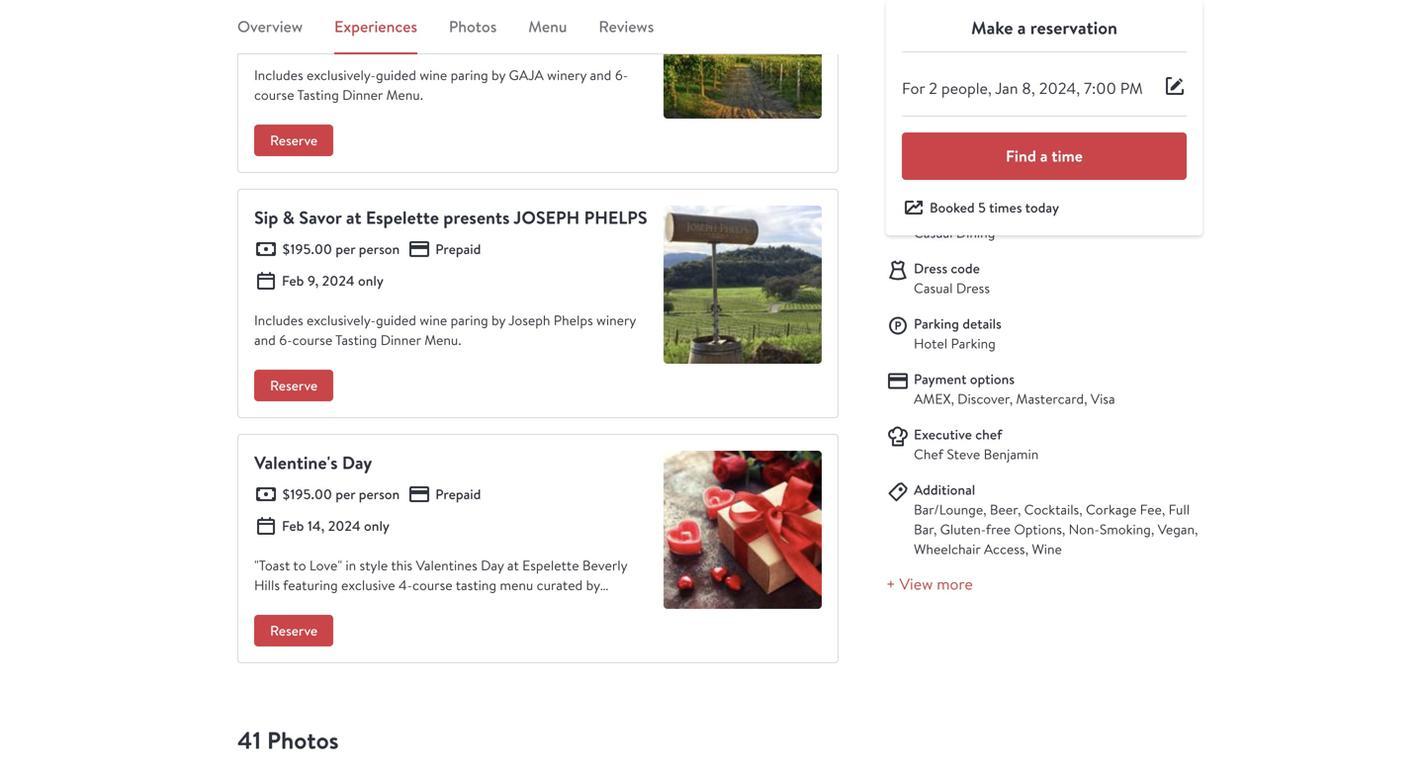 Task type: locate. For each thing, give the bounding box(es) containing it.
fusion
[[1081, 168, 1120, 187]]

guided inside includes exclusively-guided wine paring by joseph phelps winery and 6-course tasting dinner menu.
[[376, 311, 417, 330]]

wine for menu.
[[420, 66, 447, 84]]

1 $195.00 per person from the top
[[282, 240, 400, 259]]

parking down details
[[951, 335, 996, 353]]

a right the make
[[1018, 15, 1027, 40]]

1 vertical spatial tasting
[[336, 331, 377, 349]]

pm down the am–12:00
[[1059, 18, 1078, 36]]

1 vertical spatial by
[[492, 311, 506, 330]]

1 vertical spatial paring
[[451, 311, 488, 330]]

winery right phelps
[[597, 311, 636, 330]]

14,
[[308, 517, 325, 536]]

beverly up hills.
[[583, 557, 628, 575]]

1 horizontal spatial and
[[590, 66, 612, 84]]

for 2 people, jan 8, 2024, 7:00 pm button
[[887, 68, 1203, 116]]

pm–11:00
[[914, 38, 972, 56]]

1 feb from the top
[[282, 26, 304, 45]]

5
[[979, 198, 986, 217]]

1 vertical spatial prepaid
[[436, 485, 481, 504]]

by right curated
[[586, 576, 600, 595]]

1 vertical spatial only
[[358, 272, 384, 290]]

prepaid down sip & savor at espelette presents joseph phelps at the top left of page
[[436, 240, 481, 259]]

1 paring from the top
[[451, 66, 488, 84]]

1 vertical spatial menu.
[[425, 331, 462, 349]]

0 vertical spatial 2024
[[322, 26, 355, 45]]

team
[[409, 596, 439, 614]]

bar/lounge,
[[914, 501, 987, 519]]

to
[[938, 113, 951, 131], [293, 557, 306, 575]]

reserve button
[[254, 125, 334, 156], [254, 370, 334, 402], [254, 615, 334, 647]]

day up tasting
[[481, 557, 504, 575]]

0 vertical spatial and
[[590, 66, 612, 84]]

make a reservation
[[972, 15, 1118, 40]]

tasting
[[297, 86, 339, 104], [336, 331, 377, 349]]

exclusively- inside includes exclusively-guided wine paring by joseph phelps winery and 6-course tasting dinner menu.
[[307, 311, 376, 330]]

2024 for day
[[328, 517, 361, 536]]

access,
[[984, 541, 1029, 559]]

casual for dress
[[914, 279, 953, 298]]

7:00
[[1007, 0, 1036, 17], [1085, 77, 1117, 98]]

view
[[900, 574, 933, 595]]

1 prepaid from the top
[[436, 240, 481, 259]]

0 horizontal spatial wed–sat
[[1041, 38, 1095, 56]]

4:00 down daily
[[968, 18, 998, 36]]

1 horizontal spatial wed–sat
[[1105, 18, 1158, 36]]

espelette left presents
[[366, 205, 439, 230]]

at right 'savor' on the top of page
[[346, 205, 362, 230]]

dinner down feb 2, 2024 only
[[342, 86, 383, 104]]

reserve for reserve button related to sip
[[270, 377, 318, 395]]

1 includes from the top
[[254, 66, 303, 84]]

paring left joseph
[[451, 311, 488, 330]]

0 vertical spatial 6-
[[615, 66, 629, 84]]

valentine's day photo image
[[664, 451, 822, 610]]

reserve up valentine's
[[270, 377, 318, 395]]

reserve inside '"toast to love" in style this valentines day at espelette beverly hills featuring exclusive 4-course tasting menu curated by awarded-winning culinary team at waldorf astoria beverly hills. reserve'
[[270, 622, 318, 641]]

tasting down feb 9, 2024 only
[[336, 331, 377, 349]]

payment
[[914, 370, 967, 389]]

1 vertical spatial and
[[254, 331, 276, 349]]

$195.00
[[282, 240, 332, 259], [282, 485, 332, 504]]

per up feb 9, 2024 only
[[336, 240, 356, 259]]

2 vertical spatial dinner
[[381, 331, 421, 349]]

includes down overview
[[254, 66, 303, 84]]

style up "exclusive"
[[360, 557, 388, 575]]

only right 9, on the left
[[358, 272, 384, 290]]

0 horizontal spatial at
[[346, 205, 362, 230]]

0 vertical spatial a
[[1018, 15, 1027, 40]]

per for &
[[336, 240, 356, 259]]

booked 5 times today
[[930, 198, 1060, 217]]

day right valentine's
[[342, 451, 372, 475]]

0 vertical spatial exclusively-
[[307, 66, 376, 84]]

0 vertical spatial to
[[938, 113, 951, 131]]

1 wine from the top
[[420, 66, 447, 84]]

1 horizontal spatial photos
[[449, 16, 497, 37]]

beverly down curated
[[555, 596, 600, 614]]

0 horizontal spatial menu.
[[386, 86, 424, 104]]

1 vertical spatial includes
[[254, 311, 303, 330]]

"toast to love" in style this valentines day at espelette beverly hills featuring exclusive 4-course tasting menu curated by awarded-winning culinary team at waldorf astoria beverly hills. reserve
[[254, 557, 632, 641]]

7:00 left pm
[[1085, 77, 1117, 98]]

0 vertical spatial menu.
[[386, 86, 424, 104]]

happy
[[1124, 0, 1163, 17]]

1 horizontal spatial menu.
[[425, 331, 462, 349]]

style inside '"toast to love" in style this valentines day at espelette beverly hills featuring exclusive 4-course tasting menu curated by awarded-winning culinary team at waldorf astoria beverly hills. reserve'
[[360, 557, 388, 575]]

dress
[[914, 259, 948, 278], [957, 279, 991, 298]]

beverly
[[583, 557, 628, 575], [555, 596, 600, 614]]

includes inside includes exclusively-guided wine paring by joseph phelps winery and 6-course tasting dinner menu.
[[254, 311, 303, 330]]

2 wine from the top
[[420, 311, 447, 330]]

0 horizontal spatial and
[[254, 331, 276, 349]]

1 vertical spatial dinner
[[342, 86, 383, 104]]

1 vertical spatial at
[[507, 557, 519, 575]]

2024
[[322, 26, 355, 45], [322, 272, 355, 290], [328, 517, 361, 536]]

1 vertical spatial reserve
[[270, 377, 318, 395]]

0 vertical spatial photos
[[449, 16, 497, 37]]

2 prepaid from the top
[[436, 485, 481, 504]]

1 vertical spatial 2024
[[322, 272, 355, 290]]

paring inside includes exclusively-guided wine paring by gaja winery and 6- course tasting dinner menu.
[[451, 66, 488, 84]]

2 vertical spatial course
[[413, 576, 453, 595]]

dinner inside breakfast daily 7:00 am–12:00 pm happy hour wed–fri 4:00 pm–7:00 pm bar wed–sat 4:00 pm–11:00 pm dinner wed–sat 5:30 pm–10:00 pm
[[997, 38, 1038, 56]]

feb left 14,
[[282, 517, 304, 536]]

2 includes from the top
[[254, 311, 303, 330]]

by left gaja
[[492, 66, 506, 84]]

per
[[336, 240, 356, 259], [336, 485, 356, 504]]

curated
[[537, 576, 583, 595]]

7:00 up pm–7:00
[[1007, 0, 1036, 17]]

includes for course
[[254, 66, 303, 84]]

wed–sat down bar
[[1041, 38, 1095, 56]]

2 reserve button from the top
[[254, 370, 334, 402]]

tab list
[[237, 15, 839, 54]]

0 vertical spatial dinner
[[997, 38, 1038, 56]]

1 reserve from the top
[[270, 131, 318, 150]]

1 vertical spatial wed–sat
[[1041, 38, 1095, 56]]

love"
[[310, 557, 342, 575]]

0 vertical spatial person
[[359, 240, 400, 259]]

wine inside includes exclusively-guided wine paring by gaja winery and 6- course tasting dinner menu.
[[420, 66, 447, 84]]

parking up "hotel"
[[914, 315, 960, 334]]

0 vertical spatial $195.00 per person
[[282, 240, 400, 259]]

3 reserve button from the top
[[254, 615, 334, 647]]

includes exclusively-guided wine paring by joseph phelps winery and 6-course tasting dinner menu.
[[254, 311, 636, 349]]

1 vertical spatial $195.00 per person
[[282, 485, 400, 504]]

breakfast daily 7:00 am–12:00 pm happy hour wed–fri 4:00 pm–7:00 pm bar wed–sat 4:00 pm–11:00 pm dinner wed–sat 5:30 pm–10:00 pm
[[914, 0, 1196, 76]]

a up californian,
[[1041, 145, 1048, 167]]

41 photos
[[237, 725, 339, 757]]

1 vertical spatial 6-
[[279, 331, 293, 349]]

casual for dining
[[914, 224, 953, 242]]

pm up bar
[[1102, 0, 1121, 17]]

menu. inside includes exclusively-guided wine paring by gaja winery and 6- course tasting dinner menu.
[[386, 86, 424, 104]]

mediterranean, californian, fusion / eclectic
[[914, 168, 1180, 187]]

by for joseph
[[492, 311, 506, 330]]

espelette inside '"toast to love" in style this valentines day at espelette beverly hills featuring exclusive 4-course tasting menu curated by awarded-winning culinary team at waldorf astoria beverly hills. reserve'
[[523, 557, 579, 575]]

0 horizontal spatial dining
[[914, 204, 954, 223]]

dinner
[[997, 38, 1038, 56], [342, 86, 383, 104], [381, 331, 421, 349]]

2 $195.00 from the top
[[282, 485, 332, 504]]

exclusively- down feb 9, 2024 only
[[307, 311, 376, 330]]

1 person from the top
[[359, 240, 400, 259]]

1 horizontal spatial style
[[957, 204, 986, 223]]

9,
[[308, 272, 319, 290]]

feb left 9, on the left
[[282, 272, 304, 290]]

jan
[[996, 77, 1019, 98]]

casual down the booked
[[914, 224, 953, 242]]

0 horizontal spatial day
[[342, 451, 372, 475]]

reserve up the &
[[270, 131, 318, 150]]

photos right 41
[[267, 725, 339, 757]]

0 vertical spatial reserve button
[[254, 125, 334, 156]]

1 vertical spatial espelette
[[523, 557, 579, 575]]

2 person from the top
[[359, 485, 400, 504]]

price
[[914, 93, 945, 112]]

guided for menu.
[[376, 66, 417, 84]]

guided down feb 9, 2024 only
[[376, 311, 417, 330]]

by for gaja
[[492, 66, 506, 84]]

pm up for
[[914, 58, 933, 76]]

1 vertical spatial dining
[[957, 224, 996, 242]]

exclusively- for tasting
[[307, 311, 376, 330]]

0 vertical spatial 7:00
[[1007, 0, 1036, 17]]

in
[[346, 557, 356, 575]]

hills
[[254, 576, 280, 595]]

1 horizontal spatial espelette
[[523, 557, 579, 575]]

full
[[1169, 501, 1190, 519]]

4-
[[399, 576, 413, 595]]

to up featuring
[[293, 557, 306, 575]]

dining
[[914, 204, 954, 223], [957, 224, 996, 242]]

0 vertical spatial paring
[[451, 66, 488, 84]]

dress down code
[[957, 279, 991, 298]]

more
[[937, 574, 973, 595]]

1 exclusively- from the top
[[307, 66, 376, 84]]

0 vertical spatial guided
[[376, 66, 417, 84]]

sip & savor at espelette presents gaja photo image
[[664, 0, 822, 119]]

1 vertical spatial a
[[1041, 145, 1048, 167]]

joseph
[[509, 311, 551, 330]]

1 horizontal spatial dining
[[957, 224, 996, 242]]

dining style casual dining
[[914, 204, 996, 242]]

prepaid for day
[[436, 485, 481, 504]]

casual inside the dining style casual dining
[[914, 224, 953, 242]]

winning
[[310, 596, 356, 614]]

2024 for &
[[322, 272, 355, 290]]

0 vertical spatial by
[[492, 66, 506, 84]]

includes for 6-
[[254, 311, 303, 330]]

2 vertical spatial feb
[[282, 517, 304, 536]]

2024 right 9, on the left
[[322, 272, 355, 290]]

1 vertical spatial guided
[[376, 311, 417, 330]]

wine
[[1032, 541, 1063, 559]]

0 vertical spatial beverly
[[583, 557, 628, 575]]

chef
[[914, 446, 944, 464]]

guided down experiences
[[376, 66, 417, 84]]

joseph
[[514, 205, 580, 230]]

2 vertical spatial reserve button
[[254, 615, 334, 647]]

reserve down awarded-
[[270, 622, 318, 641]]

gluten-
[[941, 521, 986, 539]]

at right team
[[443, 596, 454, 614]]

1 vertical spatial to
[[293, 557, 306, 575]]

1 vertical spatial parking
[[951, 335, 996, 353]]

1 horizontal spatial to
[[938, 113, 951, 131]]

0 horizontal spatial espelette
[[366, 205, 439, 230]]

2 feb from the top
[[282, 272, 304, 290]]

0 vertical spatial prepaid
[[436, 240, 481, 259]]

tasting down 2,
[[297, 86, 339, 104]]

0 horizontal spatial 6-
[[279, 331, 293, 349]]

2 vertical spatial 2024
[[328, 517, 361, 536]]

make
[[972, 15, 1014, 40]]

feb 14, 2024 only
[[282, 517, 390, 536]]

daily
[[974, 0, 1004, 17]]

1 horizontal spatial at
[[443, 596, 454, 614]]

1 vertical spatial reserve button
[[254, 370, 334, 402]]

by inside includes exclusively-guided wine paring by joseph phelps winery and 6-course tasting dinner menu.
[[492, 311, 506, 330]]

feb left 2,
[[282, 26, 304, 45]]

1 vertical spatial course
[[293, 331, 333, 349]]

0 vertical spatial $195.00
[[282, 240, 332, 259]]

reserve button for valentine's
[[254, 615, 334, 647]]

casual inside dress code casual dress
[[914, 279, 953, 298]]

breakfast
[[914, 0, 971, 17]]

6- down reviews at left top
[[615, 66, 629, 84]]

only right 2,
[[358, 26, 384, 45]]

0 horizontal spatial to
[[293, 557, 306, 575]]

winery right gaja
[[547, 66, 587, 84]]

1 guided from the top
[[376, 66, 417, 84]]

to inside price $31 to $50
[[938, 113, 951, 131]]

casual down code
[[914, 279, 953, 298]]

0 vertical spatial casual
[[914, 224, 953, 242]]

person up feb 14, 2024 only
[[359, 485, 400, 504]]

0 vertical spatial day
[[342, 451, 372, 475]]

by inside includes exclusively-guided wine paring by gaja winery and 6- course tasting dinner menu.
[[492, 66, 506, 84]]

gaja
[[509, 66, 544, 84]]

1 vertical spatial casual
[[914, 279, 953, 298]]

reviews
[[599, 16, 654, 37]]

paring
[[451, 66, 488, 84], [451, 311, 488, 330]]

2 casual from the top
[[914, 279, 953, 298]]

parking details hotel parking
[[914, 315, 1002, 353]]

at up menu
[[507, 557, 519, 575]]

$195.00 down valentine's day
[[282, 485, 332, 504]]

1 horizontal spatial winery
[[597, 311, 636, 330]]

0 vertical spatial winery
[[547, 66, 587, 84]]

0 vertical spatial per
[[336, 240, 356, 259]]

includes down feb 9, 2024 only
[[254, 311, 303, 330]]

prepaid
[[436, 240, 481, 259], [436, 485, 481, 504]]

1 vertical spatial per
[[336, 485, 356, 504]]

by left joseph
[[492, 311, 506, 330]]

dining down 5
[[957, 224, 996, 242]]

reserve button down awarded-
[[254, 615, 334, 647]]

0 vertical spatial style
[[957, 204, 986, 223]]

1 vertical spatial style
[[360, 557, 388, 575]]

sip & savor at espelette presents joseph phelps
[[254, 205, 648, 230]]

$195.00 per person for &
[[282, 240, 400, 259]]

waldorf
[[458, 596, 505, 614]]

a inside button
[[1041, 145, 1048, 167]]

2 vertical spatial reserve
[[270, 622, 318, 641]]

2024 right 14,
[[328, 517, 361, 536]]

6- inside includes exclusively-guided wine paring by joseph phelps winery and 6-course tasting dinner menu.
[[279, 331, 293, 349]]

visa
[[1091, 390, 1116, 408]]

cocktails,
[[1025, 501, 1083, 519]]

reserve button up valentine's
[[254, 370, 334, 402]]

0 vertical spatial espelette
[[366, 205, 439, 230]]

1 per from the top
[[336, 240, 356, 259]]

to right $31
[[938, 113, 951, 131]]

6- down feb 9, 2024 only
[[279, 331, 293, 349]]

$195.00 per person up feb 9, 2024 only
[[282, 240, 400, 259]]

1 vertical spatial dress
[[957, 279, 991, 298]]

1 casual from the top
[[914, 224, 953, 242]]

0 horizontal spatial style
[[360, 557, 388, 575]]

includes inside includes exclusively-guided wine paring by gaja winery and 6- course tasting dinner menu.
[[254, 66, 303, 84]]

options
[[970, 370, 1015, 389]]

0 horizontal spatial winery
[[547, 66, 587, 84]]

2 guided from the top
[[376, 311, 417, 330]]

photos up includes exclusively-guided wine paring by gaja winery and 6- course tasting dinner menu.
[[449, 16, 497, 37]]

$195.00 per person
[[282, 240, 400, 259], [282, 485, 400, 504]]

wed–sat
[[1105, 18, 1158, 36], [1041, 38, 1095, 56]]

6-
[[615, 66, 629, 84], [279, 331, 293, 349]]

1 horizontal spatial a
[[1041, 145, 1048, 167]]

0 vertical spatial tasting
[[297, 86, 339, 104]]

2 vertical spatial only
[[364, 517, 390, 536]]

reserve button up the &
[[254, 125, 334, 156]]

$195.00 per person up feb 14, 2024 only
[[282, 485, 400, 504]]

person up feb 9, 2024 only
[[359, 240, 400, 259]]

wed–sat down happy
[[1105, 18, 1158, 36]]

/
[[1123, 168, 1129, 187]]

1 vertical spatial exclusively-
[[307, 311, 376, 330]]

day inside '"toast to love" in style this valentines day at espelette beverly hills featuring exclusive 4-course tasting menu curated by awarded-winning culinary team at waldorf astoria beverly hills. reserve'
[[481, 557, 504, 575]]

featuring
[[283, 576, 338, 595]]

0 horizontal spatial 4:00
[[968, 18, 998, 36]]

benjamin
[[984, 446, 1039, 464]]

0 vertical spatial dress
[[914, 259, 948, 278]]

discover,
[[958, 390, 1013, 408]]

3 feb from the top
[[282, 517, 304, 536]]

casual
[[914, 224, 953, 242], [914, 279, 953, 298]]

0 horizontal spatial dress
[[914, 259, 948, 278]]

code
[[951, 259, 981, 278]]

wine left joseph
[[420, 311, 447, 330]]

2 reserve from the top
[[270, 377, 318, 395]]

time
[[1052, 145, 1084, 167]]

exclusively- down feb 2, 2024 only
[[307, 66, 376, 84]]

course up team
[[413, 576, 453, 595]]

course down overview
[[254, 86, 294, 104]]

per up feb 14, 2024 only
[[336, 485, 356, 504]]

exclusively- inside includes exclusively-guided wine paring by gaja winery and 6- course tasting dinner menu.
[[307, 66, 376, 84]]

person for &
[[359, 240, 400, 259]]

2 exclusively- from the top
[[307, 311, 376, 330]]

only up "exclusive"
[[364, 517, 390, 536]]

1 $195.00 from the top
[[282, 240, 332, 259]]

dinner down feb 9, 2024 only
[[381, 331, 421, 349]]

this
[[391, 557, 413, 575]]

pm down daily
[[975, 38, 994, 56]]

exclusively- for dinner
[[307, 66, 376, 84]]

paring inside includes exclusively-guided wine paring by joseph phelps winery and 6-course tasting dinner menu.
[[451, 311, 488, 330]]

winery inside includes exclusively-guided wine paring by gaja winery and 6- course tasting dinner menu.
[[547, 66, 587, 84]]

and inside includes exclusively-guided wine paring by joseph phelps winery and 6-course tasting dinner menu.
[[254, 331, 276, 349]]

2 horizontal spatial at
[[507, 557, 519, 575]]

wine left gaja
[[420, 66, 447, 84]]

1 horizontal spatial 6-
[[615, 66, 629, 84]]

course inside includes exclusively-guided wine paring by joseph phelps winery and 6-course tasting dinner menu.
[[293, 331, 333, 349]]

1 horizontal spatial day
[[481, 557, 504, 575]]

course down 9, on the left
[[293, 331, 333, 349]]

a
[[1018, 15, 1027, 40], [1041, 145, 1048, 167]]

espelette up curated
[[523, 557, 579, 575]]

phelps
[[584, 205, 648, 230]]

0 vertical spatial includes
[[254, 66, 303, 84]]

dinner down pm–7:00
[[997, 38, 1038, 56]]

payment options amex, discover, mastercard, visa
[[914, 370, 1116, 408]]

2 $195.00 per person from the top
[[282, 485, 400, 504]]

3 reserve from the top
[[270, 622, 318, 641]]

1 vertical spatial feb
[[282, 272, 304, 290]]

dinner inside includes exclusively-guided wine paring by gaja winery and 6- course tasting dinner menu.
[[342, 86, 383, 104]]

2 paring from the top
[[451, 311, 488, 330]]

wine inside includes exclusively-guided wine paring by joseph phelps winery and 6-course tasting dinner menu.
[[420, 311, 447, 330]]

guided inside includes exclusively-guided wine paring by gaja winery and 6- course tasting dinner menu.
[[376, 66, 417, 84]]

style left times
[[957, 204, 986, 223]]

menu.
[[386, 86, 424, 104], [425, 331, 462, 349]]

corkage
[[1086, 501, 1137, 519]]

prepaid up valentines at the bottom of page
[[436, 485, 481, 504]]

dress left code
[[914, 259, 948, 278]]

paring left gaja
[[451, 66, 488, 84]]

2 per from the top
[[336, 485, 356, 504]]

wine
[[420, 66, 447, 84], [420, 311, 447, 330]]

by
[[492, 66, 506, 84], [492, 311, 506, 330], [586, 576, 600, 595]]

$195.00 up 9, on the left
[[282, 240, 332, 259]]

4:00 down hour
[[1162, 18, 1192, 36]]

1 vertical spatial person
[[359, 485, 400, 504]]

0 vertical spatial course
[[254, 86, 294, 104]]

dining down the mediterranean,
[[914, 204, 954, 223]]

2024 right 2,
[[322, 26, 355, 45]]



Task type: describe. For each thing, give the bounding box(es) containing it.
8,
[[1022, 77, 1036, 98]]

vegan,
[[1158, 521, 1199, 539]]

additional bar/lounge, beer, cocktails, corkage fee, full bar, gluten-free options, non-smoking, vegan, wheelchair access, wine
[[914, 481, 1199, 559]]

1 reserve button from the top
[[254, 125, 334, 156]]

1 4:00 from the left
[[968, 18, 998, 36]]

prepaid for &
[[436, 240, 481, 259]]

1 vertical spatial photos
[[267, 725, 339, 757]]

phelps
[[554, 311, 593, 330]]

person for day
[[359, 485, 400, 504]]

paring for joseph
[[451, 311, 488, 330]]

wine for dinner
[[420, 311, 447, 330]]

by inside '"toast to love" in style this valentines day at espelette beverly hills featuring exclusive 4-course tasting menu curated by awarded-winning culinary team at waldorf astoria beverly hills. reserve'
[[586, 576, 600, 595]]

only for &
[[358, 272, 384, 290]]

photos inside tab list
[[449, 16, 497, 37]]

am–12:00
[[1039, 0, 1098, 17]]

for 2 people, jan 8, 2024, 7:00 pm
[[902, 77, 1144, 98]]

course inside includes exclusively-guided wine paring by gaja winery and 6- course tasting dinner menu.
[[254, 86, 294, 104]]

hills.
[[603, 596, 632, 614]]

experiences
[[335, 16, 417, 37]]

per for day
[[336, 485, 356, 504]]

californian,
[[1009, 168, 1078, 187]]

+
[[887, 574, 896, 595]]

1 vertical spatial beverly
[[555, 596, 600, 614]]

tasting
[[456, 576, 497, 595]]

0 vertical spatial only
[[358, 26, 384, 45]]

includes exclusively-guided wine paring by gaja winery and 6- course tasting dinner menu.
[[254, 66, 629, 104]]

2024,
[[1040, 77, 1081, 98]]

feb for sip
[[282, 272, 304, 290]]

a for time
[[1041, 145, 1048, 167]]

fee,
[[1141, 501, 1166, 519]]

41
[[237, 725, 261, 757]]

winery inside includes exclusively-guided wine paring by joseph phelps winery and 6-course tasting dinner menu.
[[597, 311, 636, 330]]

for
[[902, 77, 926, 98]]

2,
[[308, 26, 319, 45]]

guided for dinner
[[376, 311, 417, 330]]

6- inside includes exclusively-guided wine paring by gaja winery and 6- course tasting dinner menu.
[[615, 66, 629, 84]]

course inside '"toast to love" in style this valentines day at espelette beverly hills featuring exclusive 4-course tasting menu curated by awarded-winning culinary team at waldorf astoria beverly hills. reserve'
[[413, 576, 453, 595]]

bar
[[1082, 18, 1102, 36]]

find a time
[[1006, 145, 1084, 167]]

pm–7:00
[[1001, 18, 1056, 36]]

valentine's
[[254, 451, 338, 475]]

tab list containing overview
[[237, 15, 839, 54]]

details
[[963, 315, 1002, 334]]

&
[[283, 205, 295, 230]]

0 vertical spatial at
[[346, 205, 362, 230]]

reservation
[[1031, 15, 1118, 40]]

+ view more button
[[887, 574, 973, 595]]

executive
[[914, 426, 973, 445]]

bar,
[[914, 521, 937, 539]]

reserve for first reserve button from the top of the page
[[270, 131, 318, 150]]

culinary
[[359, 596, 406, 614]]

overview
[[237, 16, 303, 37]]

wheelchair
[[914, 541, 981, 559]]

price $31 to $50
[[914, 93, 980, 131]]

exclusive
[[341, 576, 395, 595]]

tasting inside includes exclusively-guided wine paring by gaja winery and 6- course tasting dinner menu.
[[297, 86, 339, 104]]

valentines
[[416, 557, 478, 575]]

mediterranean,
[[914, 168, 1006, 187]]

mastercard,
[[1017, 390, 1088, 408]]

menu
[[529, 16, 567, 37]]

+ view more
[[887, 574, 973, 595]]

dress code casual dress
[[914, 259, 991, 298]]

sip
[[254, 205, 278, 230]]

options,
[[1015, 521, 1066, 539]]

beer,
[[990, 501, 1022, 519]]

a for reservation
[[1018, 15, 1027, 40]]

"toast
[[254, 557, 290, 575]]

$31
[[914, 113, 935, 131]]

wed–fri
[[914, 18, 964, 36]]

booked
[[930, 198, 975, 217]]

feb 2, 2024 only
[[282, 26, 384, 45]]

$195.00 for &
[[282, 240, 332, 259]]

$50
[[955, 113, 980, 131]]

2 vertical spatial at
[[443, 596, 454, 614]]

find
[[1006, 145, 1037, 167]]

7:00 inside the for 2 people, jan 8, 2024, 7:00 pm button
[[1085, 77, 1117, 98]]

and inside includes exclusively-guided wine paring by gaja winery and 6- course tasting dinner menu.
[[590, 66, 612, 84]]

sip & savor at espelette presents joseph phelps photo image
[[664, 206, 822, 364]]

awarded-
[[254, 596, 310, 614]]

feb for valentine's
[[282, 517, 304, 536]]

find a time button
[[902, 133, 1187, 180]]

astoria
[[509, 596, 552, 614]]

to inside '"toast to love" in style this valentines day at espelette beverly hills featuring exclusive 4-course tasting menu curated by awarded-winning culinary team at waldorf astoria beverly hills. reserve'
[[293, 557, 306, 575]]

eclectic
[[1132, 168, 1180, 187]]

1 horizontal spatial dress
[[957, 279, 991, 298]]

feb 9, 2024 only
[[282, 272, 384, 290]]

times
[[990, 198, 1023, 217]]

0 vertical spatial parking
[[914, 315, 960, 334]]

pm
[[1121, 77, 1144, 98]]

paring for gaja
[[451, 66, 488, 84]]

tasting inside includes exclusively-guided wine paring by joseph phelps winery and 6-course tasting dinner menu.
[[336, 331, 377, 349]]

menu. inside includes exclusively-guided wine paring by joseph phelps winery and 6-course tasting dinner menu.
[[425, 331, 462, 349]]

today
[[1026, 198, 1060, 217]]

5:30
[[1098, 38, 1126, 56]]

2
[[929, 77, 938, 98]]

0 vertical spatial wed–sat
[[1105, 18, 1158, 36]]

style inside the dining style casual dining
[[957, 204, 986, 223]]

people,
[[942, 77, 992, 98]]

executive chef chef steve benjamin
[[914, 426, 1039, 464]]

2 4:00 from the left
[[1162, 18, 1192, 36]]

additional
[[914, 481, 976, 500]]

menu
[[500, 576, 534, 595]]

only for day
[[364, 517, 390, 536]]

steve
[[947, 446, 981, 464]]

$195.00 for day
[[282, 485, 332, 504]]

chef
[[976, 426, 1003, 445]]

7:00 inside breakfast daily 7:00 am–12:00 pm happy hour wed–fri 4:00 pm–7:00 pm bar wed–sat 4:00 pm–11:00 pm dinner wed–sat 5:30 pm–10:00 pm
[[1007, 0, 1036, 17]]

reserve button for sip
[[254, 370, 334, 402]]

$195.00 per person for day
[[282, 485, 400, 504]]

dinner inside includes exclusively-guided wine paring by joseph phelps winery and 6-course tasting dinner menu.
[[381, 331, 421, 349]]

valentine's day
[[254, 451, 372, 475]]



Task type: vqa. For each thing, say whether or not it's contained in the screenshot.


